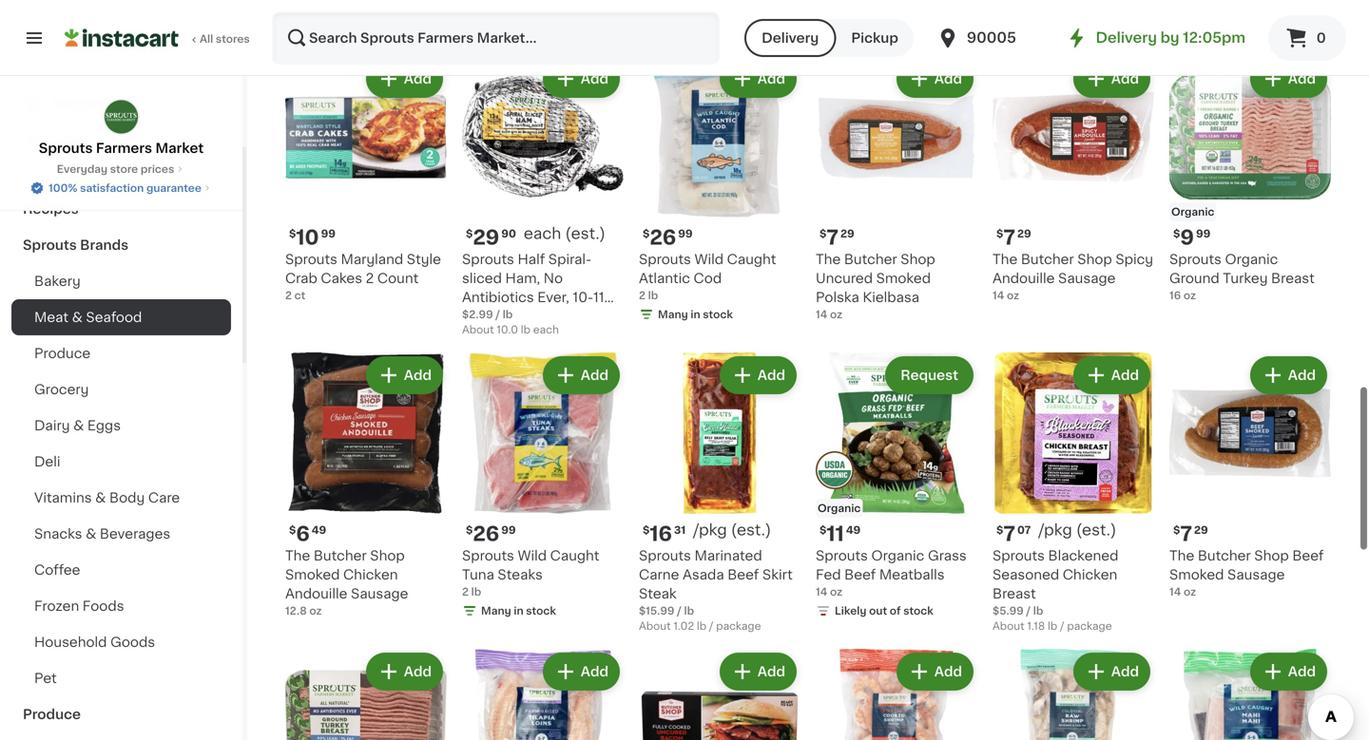 Task type: describe. For each thing, give the bounding box(es) containing it.
ground
[[1170, 272, 1220, 285]]

0 button
[[1269, 15, 1347, 61]]

request button
[[888, 359, 972, 393]]

pickup
[[852, 31, 899, 45]]

7 for the butcher shop uncured smoked polska kielbasa
[[827, 228, 839, 248]]

/pkg for 16
[[694, 523, 727, 538]]

oz inside the butcher shop beef smoked sausage 14 oz
[[1184, 587, 1197, 598]]

all stores link
[[65, 11, 251, 65]]

again
[[96, 97, 134, 110]]

29 for the butcher shop uncured smoked polska kielbasa
[[841, 229, 855, 239]]

atlantic
[[639, 272, 690, 285]]

the butcher shop spicy andouille sausage 14 oz
[[993, 253, 1154, 301]]

about inside sprouts marinated carne asada beef skirt steak $15.99 / lb about 1.02 lb / package
[[639, 622, 671, 632]]

49 for 11
[[846, 525, 861, 536]]

$ for the butcher shop spicy andouille sausage
[[997, 229, 1004, 239]]

brands
[[80, 239, 129, 252]]

sprouts for sprouts brands
[[23, 239, 77, 252]]

stock inside button
[[526, 5, 556, 16]]

beef for /pkg (est.)
[[728, 569, 759, 582]]

2 for atlantic
[[639, 291, 646, 301]]

sliced
[[462, 272, 502, 285]]

$ for sprouts organic ground turkey breast
[[1174, 229, 1181, 239]]

count
[[377, 272, 419, 285]]

no
[[544, 272, 563, 285]]

everyday store prices
[[57, 164, 174, 175]]

seasoned
[[993, 569, 1060, 582]]

carne
[[639, 569, 679, 582]]

& for snacks
[[86, 528, 96, 541]]

seafood
[[86, 311, 142, 324]]

$ 9 99
[[1174, 228, 1211, 248]]

farmers
[[96, 142, 152, 155]]

it
[[83, 97, 93, 110]]

product group containing 29
[[462, 56, 624, 338]]

$ inside $ 29 90 each (est.)
[[466, 229, 473, 239]]

pet link
[[11, 661, 231, 697]]

sprouts for sprouts maryland style crab cakes 2 count 2 ct
[[285, 253, 338, 266]]

of
[[890, 606, 901, 617]]

29 for the butcher shop spicy andouille sausage
[[1018, 229, 1032, 239]]

dairy
[[34, 419, 70, 433]]

organic inside sprouts organic ground turkey breast 16 oz
[[1225, 253, 1279, 266]]

lb up 1.18
[[1034, 606, 1044, 617]]

snacks
[[34, 528, 82, 541]]

butcher for spicy
[[1021, 253, 1074, 266]]

meat & seafood
[[34, 311, 142, 324]]

eggs
[[87, 419, 121, 433]]

dairy & eggs link
[[11, 408, 231, 444]]

lb right 1.12
[[1047, 20, 1057, 31]]

sprouts for sprouts half spiral- sliced ham, no antibiotics ever, 10-11 lbs.
[[462, 253, 514, 266]]

99 for sprouts maryland style crab cakes 2 count
[[321, 229, 336, 239]]

10.0
[[497, 325, 518, 335]]

wild for cod
[[695, 253, 724, 266]]

vitamins
[[34, 492, 92, 505]]

deli
[[34, 456, 60, 469]]

service type group
[[745, 19, 914, 57]]

chicken inside the sprouts blackened seasoned chicken breast $5.99 / lb about 1.18 lb / package
[[1063, 569, 1118, 582]]

sprouts for sprouts wild caught atlantic cod 2 lb
[[639, 253, 691, 266]]

2.57 oz
[[639, 5, 677, 16]]

half
[[518, 253, 545, 266]]

lb inside sprouts wild caught atlantic cod 2 lb
[[648, 291, 658, 301]]

recipes link
[[11, 191, 231, 227]]

household goods
[[34, 636, 155, 650]]

cakes
[[321, 272, 362, 285]]

$ 7 07 /pkg (est.)
[[997, 523, 1117, 545]]

(est.) for 7
[[1077, 523, 1117, 538]]

sprouts maryland style crab cakes 2 count 2 ct
[[285, 253, 441, 301]]

buy it again link
[[11, 85, 231, 123]]

polska
[[816, 291, 860, 304]]

delivery by 12:05pm link
[[1066, 27, 1246, 49]]

spicy
[[1116, 253, 1154, 266]]

10
[[296, 228, 319, 248]]

andouille inside the butcher shop spicy andouille sausage 14 oz
[[993, 272, 1055, 285]]

sprouts marinated carne asada beef skirt steak $15.99 / lb about 1.02 lb / package
[[639, 550, 793, 632]]

package inside sprouts marinated carne asada beef skirt steak $15.99 / lb about 1.02 lb / package
[[716, 622, 761, 632]]

sausage for andouille
[[1059, 272, 1116, 285]]

100% satisfaction guarantee button
[[30, 177, 213, 196]]

beverages
[[100, 528, 170, 541]]

meat & seafood link
[[11, 300, 231, 336]]

many inside many in stock button
[[481, 5, 511, 16]]

smoked inside the butcher shop smoked chicken andouille sausage 12.8 oz
[[285, 569, 340, 582]]

store
[[110, 164, 138, 175]]

organic up $ 9 99
[[1172, 207, 1215, 217]]

oz inside the butcher shop smoked chicken andouille sausage 12.8 oz
[[309, 606, 322, 617]]

sprouts brands link
[[11, 227, 231, 263]]

vitamins & body care link
[[11, 480, 231, 516]]

the for the butcher shop spicy andouille sausage
[[993, 253, 1018, 266]]

/ up 1.18
[[1027, 606, 1031, 617]]

bakery
[[34, 275, 81, 288]]

shop for uncured
[[901, 253, 936, 266]]

produce link for meat & seafood
[[11, 336, 231, 372]]

1 lb
[[285, 5, 302, 16]]

market
[[155, 142, 204, 155]]

$ inside $ 16 31 /pkg (est.)
[[643, 525, 650, 536]]

recipes
[[23, 203, 79, 216]]

26 for sprouts wild caught atlantic cod
[[650, 228, 676, 248]]

14 inside the butcher shop uncured smoked polska kielbasa 14 oz
[[816, 310, 828, 320]]

$ for the butcher shop beef smoked sausage
[[1174, 525, 1181, 536]]

produce link for sprouts brands
[[11, 697, 231, 733]]

grass
[[928, 550, 967, 563]]

lb right 1.18
[[1048, 622, 1058, 632]]

2 for tuna
[[462, 587, 469, 598]]

prices
[[141, 164, 174, 175]]

everyday store prices link
[[57, 162, 186, 177]]

cod
[[694, 272, 722, 285]]

frozen
[[34, 600, 79, 613]]

2.57 oz button
[[639, 0, 801, 18]]

sprouts for sprouts organic grass fed beef meatballs 14 oz
[[816, 550, 868, 563]]

fed
[[816, 569, 841, 582]]

shop for smoked
[[370, 550, 405, 563]]

grocery
[[34, 383, 89, 397]]

lb up 10.0
[[503, 310, 513, 320]]

satisfaction
[[80, 183, 144, 194]]

$ 7 29 for the butcher shop uncured smoked polska kielbasa
[[820, 228, 855, 248]]

99 for sprouts organic ground turkey breast
[[1196, 229, 1211, 239]]

many in stock inside button
[[481, 5, 556, 16]]

lists link
[[11, 123, 231, 161]]

/ inside '$2.99 / lb about 10.0 lb each'
[[496, 310, 500, 320]]

oz inside "button"
[[664, 5, 677, 16]]

sprouts wild caught atlantic cod 2 lb
[[639, 253, 777, 301]]

16 inside $ 16 31 /pkg (est.)
[[650, 525, 672, 545]]

$5.99
[[993, 606, 1024, 617]]

29 inside $ 29 90 each (est.)
[[473, 228, 500, 248]]

by
[[1161, 31, 1180, 45]]

many in stock button
[[462, 0, 624, 22]]

guarantee
[[146, 183, 202, 194]]

07
[[1018, 525, 1031, 536]]

about inside '$2.99 / lb about 10.0 lb each'
[[462, 325, 494, 335]]

all stores
[[200, 34, 250, 44]]

pickup button
[[836, 19, 914, 57]]

& for vitamins
[[95, 492, 106, 505]]

product group containing 11
[[816, 353, 978, 623]]

lb up 1.02
[[684, 606, 694, 617]]

beef inside the butcher shop beef smoked sausage 14 oz
[[1293, 550, 1324, 563]]

/ right 1.18
[[1061, 622, 1065, 632]]

99 for sprouts wild caught atlantic cod
[[678, 229, 693, 239]]

7 for the butcher shop spicy andouille sausage
[[1004, 228, 1016, 248]]

1.02
[[674, 622, 694, 632]]

antibiotics
[[462, 291, 534, 304]]

caught for sprouts wild caught tuna steaks
[[550, 550, 600, 563]]

(est.) for 29
[[565, 226, 606, 242]]

$ 7 29 for the butcher shop spicy andouille sausage
[[997, 228, 1032, 248]]

$ for sprouts wild caught tuna steaks
[[466, 525, 473, 536]]

16 inside sprouts organic ground turkey breast 16 oz
[[1170, 291, 1181, 301]]

$ 26 99 for sprouts wild caught tuna steaks
[[466, 525, 516, 545]]

2.57
[[639, 5, 662, 16]]

oz inside the butcher shop spicy andouille sausage 14 oz
[[1007, 291, 1020, 301]]

smoked for kielbasa
[[877, 272, 931, 285]]

each inside $ 29 90 each (est.)
[[524, 226, 561, 242]]

& for meat
[[72, 311, 83, 324]]

$ for sprouts wild caught atlantic cod
[[643, 229, 650, 239]]

frozen foods
[[34, 600, 124, 613]]

0
[[1317, 31, 1326, 45]]

$ for the butcher shop smoked chicken andouille sausage
[[289, 525, 296, 536]]

$16.31 per package (estimated) element
[[639, 522, 801, 547]]

oz inside sprouts organic ground turkey breast 16 oz
[[1184, 291, 1196, 301]]

the butcher shop beef smoked sausage 14 oz
[[1170, 550, 1324, 598]]

sprouts organic ground turkey breast 16 oz
[[1170, 253, 1315, 301]]

sprouts for sprouts farmers market
[[39, 142, 93, 155]]

produce for sprouts
[[23, 709, 81, 722]]



Task type: vqa. For each thing, say whether or not it's contained in the screenshot.


Task type: locate. For each thing, give the bounding box(es) containing it.
1 horizontal spatial chicken
[[1063, 569, 1118, 582]]

sprouts down recipes at top left
[[23, 239, 77, 252]]

lb right 10.0
[[521, 325, 531, 335]]

sprouts up atlantic
[[639, 253, 691, 266]]

product group
[[285, 56, 447, 303], [462, 56, 624, 338], [639, 56, 801, 326], [816, 56, 978, 322], [993, 56, 1155, 303], [1170, 56, 1332, 303], [285, 353, 447, 619], [462, 353, 624, 623], [639, 353, 801, 634], [816, 353, 978, 623], [993, 353, 1155, 634], [1170, 353, 1332, 600], [285, 650, 447, 741], [462, 650, 624, 741], [639, 650, 801, 741], [816, 650, 978, 741], [993, 650, 1155, 741], [1170, 650, 1332, 741]]

/pkg inside $ 16 31 /pkg (est.)
[[694, 523, 727, 538]]

0 horizontal spatial chicken
[[343, 569, 398, 582]]

sprouts inside sprouts maryland style crab cakes 2 count 2 ct
[[285, 253, 338, 266]]

0 horizontal spatial $ 26 99
[[466, 525, 516, 545]]

breast for organic
[[1272, 272, 1315, 285]]

package right 1.02
[[716, 622, 761, 632]]

0 horizontal spatial sausage
[[351, 588, 408, 601]]

99 right 9
[[1196, 229, 1211, 239]]

1 horizontal spatial breast
[[1272, 272, 1315, 285]]

$ 7 29 up uncured
[[820, 228, 855, 248]]

delivery down 20 at the right top of the page
[[762, 31, 819, 45]]

29 up uncured
[[841, 229, 855, 239]]

lb down atlantic
[[648, 291, 658, 301]]

organic up turkey
[[1225, 253, 1279, 266]]

sprouts farmers market link
[[39, 99, 204, 158]]

$7.07 per package (estimated) element
[[993, 522, 1155, 547]]

0 horizontal spatial breast
[[993, 588, 1036, 601]]

2 down tuna
[[462, 587, 469, 598]]

likely out of stock
[[835, 606, 934, 617]]

0 horizontal spatial smoked
[[285, 569, 340, 582]]

butcher
[[844, 253, 898, 266], [1021, 253, 1074, 266], [314, 550, 367, 563], [1198, 550, 1251, 563]]

$ 7 29 up the butcher shop beef smoked sausage 14 oz
[[1174, 525, 1209, 545]]

oz
[[664, 5, 677, 16], [833, 5, 845, 16], [1007, 291, 1020, 301], [1184, 291, 1196, 301], [830, 310, 843, 320], [830, 587, 843, 598], [1184, 587, 1197, 598], [309, 606, 322, 617]]

sausage inside the butcher shop beef smoked sausage 14 oz
[[1228, 569, 1285, 582]]

/pkg right 07
[[1039, 523, 1073, 538]]

style
[[407, 253, 441, 266]]

the inside the butcher shop beef smoked sausage 14 oz
[[1170, 550, 1195, 563]]

29 left 90
[[473, 228, 500, 248]]

butcher inside the butcher shop smoked chicken andouille sausage 12.8 oz
[[314, 550, 367, 563]]

7 inside $ 7 07 /pkg (est.)
[[1004, 525, 1016, 545]]

organic inside sprouts organic grass fed beef meatballs 14 oz
[[872, 550, 925, 563]]

wild up cod
[[695, 253, 724, 266]]

(est.) inside $ 16 31 /pkg (est.)
[[731, 523, 772, 538]]

$ for the butcher shop uncured smoked polska kielbasa
[[820, 229, 827, 239]]

/ down antibiotics at the top
[[496, 310, 500, 320]]

butcher for uncured
[[844, 253, 898, 266]]

2 down maryland
[[366, 272, 374, 285]]

0 horizontal spatial beef
[[728, 569, 759, 582]]

$ up tuna
[[466, 525, 473, 536]]

breast inside sprouts organic ground turkey breast 16 oz
[[1272, 272, 1315, 285]]

lbs.
[[462, 310, 486, 323]]

asada
[[683, 569, 724, 582]]

caught
[[727, 253, 777, 266], [550, 550, 600, 563]]

26
[[650, 228, 676, 248], [473, 525, 500, 545]]

package inside the sprouts blackened seasoned chicken breast $5.99 / lb about 1.18 lb / package
[[1067, 622, 1112, 632]]

/pkg
[[694, 523, 727, 538], [1039, 523, 1073, 538]]

product group containing 10
[[285, 56, 447, 303]]

lb down tuna
[[471, 587, 481, 598]]

produce up grocery
[[34, 347, 91, 360]]

99 inside $ 9 99
[[1196, 229, 1211, 239]]

0 horizontal spatial delivery
[[762, 31, 819, 45]]

2 down atlantic
[[639, 291, 646, 301]]

lb right 1
[[292, 5, 302, 16]]

49 right 6
[[312, 525, 326, 536]]

the inside the butcher shop uncured smoked polska kielbasa 14 oz
[[816, 253, 841, 266]]

sprouts half spiral- sliced ham, no antibiotics ever, 10-11 lbs.
[[462, 253, 604, 323]]

smoked inside the butcher shop uncured smoked polska kielbasa 14 oz
[[877, 272, 931, 285]]

0 horizontal spatial 26
[[473, 525, 500, 545]]

1 horizontal spatial 11
[[827, 525, 844, 545]]

sprouts wild caught tuna steaks 2 lb
[[462, 550, 600, 598]]

(est.) for 16
[[731, 523, 772, 538]]

14 inside the butcher shop beef smoked sausage 14 oz
[[1170, 587, 1182, 598]]

ever,
[[538, 291, 570, 304]]

2 horizontal spatial $ 7 29
[[1174, 525, 1209, 545]]

produce for meat
[[34, 347, 91, 360]]

11
[[593, 291, 604, 304], [827, 525, 844, 545]]

$ up ground
[[1174, 229, 1181, 239]]

butcher for beef
[[1198, 550, 1251, 563]]

$ for sprouts organic grass fed beef meatballs
[[820, 525, 827, 536]]

2 produce link from the top
[[11, 697, 231, 733]]

$2.99 / lb about 10.0 lb each
[[462, 310, 559, 335]]

about inside button
[[993, 20, 1025, 31]]

snacks & beverages link
[[11, 516, 231, 553]]

$ 26 99 for sprouts wild caught atlantic cod
[[643, 228, 693, 248]]

$ inside $ 7 07 /pkg (est.)
[[997, 525, 1004, 536]]

0 horizontal spatial wild
[[518, 550, 547, 563]]

wild up steaks
[[518, 550, 547, 563]]

delivery
[[1096, 31, 1157, 45], [762, 31, 819, 45]]

0 vertical spatial andouille
[[993, 272, 1055, 285]]

sausage inside the butcher shop smoked chicken andouille sausage 12.8 oz
[[351, 588, 408, 601]]

sausage
[[1059, 272, 1116, 285], [1228, 569, 1285, 582], [351, 588, 408, 601]]

oz inside the butcher shop uncured smoked polska kielbasa 14 oz
[[830, 310, 843, 320]]

$ up the butcher shop beef smoked sausage 14 oz
[[1174, 525, 1181, 536]]

$ 7 29 for the butcher shop beef smoked sausage
[[1174, 525, 1209, 545]]

butcher inside the butcher shop uncured smoked polska kielbasa 14 oz
[[844, 253, 898, 266]]

the for the butcher shop beef smoked sausage
[[1170, 550, 1195, 563]]

frozen foods link
[[11, 589, 231, 625]]

wild for steaks
[[518, 550, 547, 563]]

delivery for delivery by 12:05pm
[[1096, 31, 1157, 45]]

1 horizontal spatial wild
[[695, 253, 724, 266]]

shop inside the butcher shop uncured smoked polska kielbasa 14 oz
[[901, 253, 936, 266]]

sprouts inside sprouts organic ground turkey breast 16 oz
[[1170, 253, 1222, 266]]

butcher inside the butcher shop spicy andouille sausage 14 oz
[[1021, 253, 1074, 266]]

& left eggs
[[73, 419, 84, 433]]

(est.) up blackened
[[1077, 523, 1117, 538]]

/ right 1.02
[[709, 622, 714, 632]]

sprouts inside the sprouts blackened seasoned chicken breast $5.99 / lb about 1.18 lb / package
[[993, 550, 1045, 563]]

$ 26 99
[[643, 228, 693, 248], [466, 525, 516, 545]]

many in stock
[[481, 5, 556, 16], [835, 24, 910, 35], [658, 310, 733, 320], [481, 606, 556, 617]]

& inside "link"
[[73, 419, 84, 433]]

(est.) inside $ 7 07 /pkg (est.)
[[1077, 523, 1117, 538]]

1 vertical spatial 11
[[827, 525, 844, 545]]

99 up sprouts wild caught atlantic cod 2 lb
[[678, 229, 693, 239]]

breast inside the sprouts blackened seasoned chicken breast $5.99 / lb about 1.18 lb / package
[[993, 588, 1036, 601]]

sprouts up 'seasoned' in the bottom of the page
[[993, 550, 1045, 563]]

& left body
[[95, 492, 106, 505]]

0 horizontal spatial (est.)
[[565, 226, 606, 242]]

11 inside sprouts half spiral- sliced ham, no antibiotics ever, 10-11 lbs.
[[593, 291, 604, 304]]

10-
[[573, 291, 593, 304]]

99 right 10
[[321, 229, 336, 239]]

sprouts for sprouts blackened seasoned chicken breast $5.99 / lb about 1.18 lb / package
[[993, 550, 1045, 563]]

7 up uncured
[[827, 228, 839, 248]]

14 for beef
[[816, 587, 828, 598]]

7 for the butcher shop beef smoked sausage
[[1181, 525, 1193, 545]]

1.18
[[1027, 622, 1045, 632]]

49 inside '$ 6 49'
[[312, 525, 326, 536]]

0 vertical spatial wild
[[695, 253, 724, 266]]

7 left 07
[[1004, 525, 1016, 545]]

1 vertical spatial breast
[[993, 588, 1036, 601]]

produce link
[[11, 336, 231, 372], [11, 697, 231, 733]]

7
[[827, 228, 839, 248], [1004, 228, 1016, 248], [1004, 525, 1016, 545], [1181, 525, 1193, 545]]

sprouts up "carne" at the bottom left of the page
[[639, 550, 691, 563]]

16 left 31
[[650, 525, 672, 545]]

2 chicken from the left
[[1063, 569, 1118, 582]]

the for the butcher shop smoked chicken andouille sausage
[[285, 550, 310, 563]]

sprouts up crab
[[285, 253, 338, 266]]

produce link down the household goods link
[[11, 697, 231, 733]]

14 inside the butcher shop spicy andouille sausage 14 oz
[[993, 291, 1005, 301]]

0 horizontal spatial /pkg
[[694, 523, 727, 538]]

/ up 1.02
[[677, 606, 682, 617]]

1 vertical spatial wild
[[518, 550, 547, 563]]

shop inside the butcher shop spicy andouille sausage 14 oz
[[1078, 253, 1113, 266]]

delivery button
[[745, 19, 836, 57]]

uncured
[[816, 272, 873, 285]]

organic up $ 11 49
[[818, 504, 861, 514]]

chicken inside the butcher shop smoked chicken andouille sausage 12.8 oz
[[343, 569, 398, 582]]

1 horizontal spatial andouille
[[993, 272, 1055, 285]]

sprouts inside sprouts marinated carne asada beef skirt steak $15.99 / lb about 1.02 lb / package
[[639, 550, 691, 563]]

$ up the butcher shop spicy andouille sausage 14 oz at top right
[[997, 229, 1004, 239]]

2 horizontal spatial smoked
[[1170, 569, 1225, 582]]

90
[[502, 229, 516, 239]]

1 vertical spatial 16
[[650, 525, 672, 545]]

0 vertical spatial 11
[[593, 291, 604, 304]]

1 horizontal spatial beef
[[845, 569, 876, 582]]

smoked for 14
[[1170, 569, 1225, 582]]

shop for spicy
[[1078, 253, 1113, 266]]

the for the butcher shop uncured smoked polska kielbasa
[[816, 253, 841, 266]]

crab
[[285, 272, 317, 285]]

14 for smoked
[[1170, 587, 1182, 598]]

26 up atlantic
[[650, 228, 676, 248]]

2 vertical spatial sausage
[[351, 588, 408, 601]]

sausage inside the butcher shop spicy andouille sausage 14 oz
[[1059, 272, 1116, 285]]

1 horizontal spatial delivery
[[1096, 31, 1157, 45]]

oz inside sprouts organic grass fed beef meatballs 14 oz
[[830, 587, 843, 598]]

tuna
[[462, 569, 494, 582]]

shop inside the butcher shop beef smoked sausage 14 oz
[[1255, 550, 1289, 563]]

$ 11 49
[[820, 525, 861, 545]]

sprouts farmers market logo image
[[103, 99, 139, 135]]

sprouts
[[39, 142, 93, 155], [23, 239, 77, 252], [285, 253, 338, 266], [462, 253, 514, 266], [639, 253, 691, 266], [1170, 253, 1222, 266], [462, 550, 514, 563], [639, 550, 691, 563], [816, 550, 868, 563], [993, 550, 1045, 563]]

(est.) inside $ 29 90 each (est.)
[[565, 226, 606, 242]]

2 horizontal spatial sausage
[[1228, 569, 1285, 582]]

sprouts for sprouts marinated carne asada beef skirt steak $15.99 / lb about 1.02 lb / package
[[639, 550, 691, 563]]

buy it again
[[53, 97, 134, 110]]

lb
[[292, 5, 302, 16], [1047, 20, 1057, 31], [648, 291, 658, 301], [503, 310, 513, 320], [521, 325, 531, 335], [471, 587, 481, 598], [684, 606, 694, 617], [1034, 606, 1044, 617], [697, 622, 707, 632], [1048, 622, 1058, 632]]

sausage for smoked
[[1228, 569, 1285, 582]]

delivery left by
[[1096, 31, 1157, 45]]

1 horizontal spatial caught
[[727, 253, 777, 266]]

/ right 1.12
[[1060, 20, 1064, 31]]

dairy & eggs
[[34, 419, 121, 433]]

$ inside "$ 10 99"
[[289, 229, 296, 239]]

1 horizontal spatial (est.)
[[731, 523, 772, 538]]

about down lbs. at the top left of page
[[462, 325, 494, 335]]

$ inside $ 9 99
[[1174, 229, 1181, 239]]

0 horizontal spatial caught
[[550, 550, 600, 563]]

$ up crab
[[289, 229, 296, 239]]

sprouts organic grass fed beef meatballs 14 oz
[[816, 550, 967, 598]]

shop
[[901, 253, 936, 266], [1078, 253, 1113, 266], [370, 550, 405, 563], [1255, 550, 1289, 563]]

the butcher shop smoked chicken andouille sausage 12.8 oz
[[285, 550, 408, 617]]

shop inside the butcher shop smoked chicken andouille sausage 12.8 oz
[[370, 550, 405, 563]]

sprouts up ground
[[1170, 253, 1222, 266]]

beef for 11
[[845, 569, 876, 582]]

meat
[[34, 311, 69, 324]]

breast up $5.99
[[993, 588, 1036, 601]]

$ left 31
[[643, 525, 650, 536]]

0 horizontal spatial 16
[[650, 525, 672, 545]]

2 inside sprouts wild caught tuna steaks 2 lb
[[462, 587, 469, 598]]

wild inside sprouts wild caught atlantic cod 2 lb
[[695, 253, 724, 266]]

(est.) up marinated
[[731, 523, 772, 538]]

2 49 from the left
[[846, 525, 861, 536]]

beef
[[1293, 550, 1324, 563], [728, 569, 759, 582], [845, 569, 876, 582]]

/ inside button
[[1060, 20, 1064, 31]]

1 vertical spatial each
[[533, 325, 559, 335]]

sprouts for sprouts wild caught tuna steaks 2 lb
[[462, 550, 514, 563]]

0 horizontal spatial andouille
[[285, 588, 348, 601]]

12:05pm
[[1183, 31, 1246, 45]]

$ 26 99 up tuna
[[466, 525, 516, 545]]

bakery link
[[11, 263, 231, 300]]

the inside the butcher shop spicy andouille sausage 14 oz
[[993, 253, 1018, 266]]

1 horizontal spatial /pkg
[[1039, 523, 1073, 538]]

$ inside $ 11 49
[[820, 525, 827, 536]]

caught inside sprouts wild caught tuna steaks 2 lb
[[550, 550, 600, 563]]

grocery link
[[11, 372, 231, 408]]

product group containing 6
[[285, 353, 447, 619]]

0 vertical spatial produce
[[34, 347, 91, 360]]

11 right ever,
[[593, 291, 604, 304]]

& for dairy
[[73, 419, 84, 433]]

/pkg inside $ 7 07 /pkg (est.)
[[1039, 523, 1073, 538]]

1 chicken from the left
[[343, 569, 398, 582]]

breast right turkey
[[1272, 272, 1315, 285]]

shop for beef
[[1255, 550, 1289, 563]]

1 produce link from the top
[[11, 336, 231, 372]]

1 horizontal spatial 26
[[650, 228, 676, 248]]

smoked
[[877, 272, 931, 285], [285, 569, 340, 582], [1170, 569, 1225, 582]]

2 /pkg from the left
[[1039, 523, 1073, 538]]

package inside about 1.12 lb / package button
[[1067, 20, 1112, 31]]

1 horizontal spatial $ 7 29
[[997, 228, 1032, 248]]

1 vertical spatial andouille
[[285, 588, 348, 601]]

$ up uncured
[[820, 229, 827, 239]]

29 up the butcher shop beef smoked sausage 14 oz
[[1195, 525, 1209, 536]]

0 vertical spatial $ 26 99
[[643, 228, 693, 248]]

1 horizontal spatial 49
[[846, 525, 861, 536]]

0 vertical spatial produce link
[[11, 336, 231, 372]]

2 left ct
[[285, 291, 292, 301]]

16 down ground
[[1170, 291, 1181, 301]]

0 vertical spatial 26
[[650, 228, 676, 248]]

about left 1.12
[[993, 20, 1025, 31]]

1 horizontal spatial sausage
[[1059, 272, 1116, 285]]

produce link down seafood
[[11, 336, 231, 372]]

about down $5.99
[[993, 622, 1025, 632]]

0 vertical spatial each
[[524, 226, 561, 242]]

0 vertical spatial 16
[[1170, 291, 1181, 301]]

14 inside sprouts organic grass fed beef meatballs 14 oz
[[816, 587, 828, 598]]

$ 26 99 up atlantic
[[643, 228, 693, 248]]

$ left 90
[[466, 229, 473, 239]]

product group containing 16
[[639, 353, 801, 634]]

1 vertical spatial $ 26 99
[[466, 525, 516, 545]]

99 for sprouts wild caught tuna steaks
[[501, 525, 516, 536]]

1 vertical spatial sausage
[[1228, 569, 1285, 582]]

1 vertical spatial produce link
[[11, 697, 231, 733]]

0 horizontal spatial $ 7 29
[[820, 228, 855, 248]]

$ 7 29 up the butcher shop spicy andouille sausage 14 oz at top right
[[997, 228, 1032, 248]]

all
[[200, 34, 213, 44]]

$ up fed
[[820, 525, 827, 536]]

None search field
[[272, 11, 720, 65]]

$ up atlantic
[[643, 229, 650, 239]]

goods
[[110, 636, 155, 650]]

about inside the sprouts blackened seasoned chicken breast $5.99 / lb about 1.18 lb / package
[[993, 622, 1025, 632]]

breast for blackened
[[993, 588, 1036, 601]]

product group containing 9
[[1170, 56, 1332, 303]]

caught inside sprouts wild caught atlantic cod 2 lb
[[727, 253, 777, 266]]

$ for sprouts maryland style crab cakes 2 count
[[289, 229, 296, 239]]

0 vertical spatial caught
[[727, 253, 777, 266]]

2
[[366, 272, 374, 285], [285, 291, 292, 301], [639, 291, 646, 301], [462, 587, 469, 598]]

14
[[993, 291, 1005, 301], [816, 310, 828, 320], [816, 587, 828, 598], [1170, 587, 1182, 598]]

&
[[72, 311, 83, 324], [73, 419, 84, 433], [95, 492, 106, 505], [86, 528, 96, 541]]

49 up sprouts organic grass fed beef meatballs 14 oz
[[846, 525, 861, 536]]

organic
[[1172, 207, 1215, 217], [1225, 253, 1279, 266], [818, 504, 861, 514], [872, 550, 925, 563]]

49 inside $ 11 49
[[846, 525, 861, 536]]

each down ever,
[[533, 325, 559, 335]]

99 inside "$ 10 99"
[[321, 229, 336, 239]]

1 49 from the left
[[312, 525, 326, 536]]

2 inside sprouts wild caught atlantic cod 2 lb
[[639, 291, 646, 301]]

vitamins & body care
[[34, 492, 180, 505]]

butcher for smoked
[[314, 550, 367, 563]]

0 vertical spatial breast
[[1272, 272, 1315, 285]]

package right 1.12
[[1067, 20, 1112, 31]]

1 horizontal spatial 16
[[1170, 291, 1181, 301]]

butcher inside the butcher shop beef smoked sausage 14 oz
[[1198, 550, 1251, 563]]

1 vertical spatial produce
[[23, 709, 81, 722]]

smoked inside the butcher shop beef smoked sausage 14 oz
[[1170, 569, 1225, 582]]

the
[[816, 253, 841, 266], [993, 253, 1018, 266], [285, 550, 310, 563], [1170, 550, 1195, 563]]

$ up the butcher shop smoked chicken andouille sausage 12.8 oz
[[289, 525, 296, 536]]

0 horizontal spatial 49
[[312, 525, 326, 536]]

ham,
[[506, 272, 540, 285]]

sprouts up everyday
[[39, 142, 93, 155]]

produce down pet
[[23, 709, 81, 722]]

1 vertical spatial caught
[[550, 550, 600, 563]]

care
[[148, 492, 180, 505]]

(est.) up 'spiral-'
[[565, 226, 606, 242]]

chicken
[[343, 569, 398, 582], [1063, 569, 1118, 582]]

$29.90 each (estimated) element
[[462, 225, 624, 250]]

/pkg right 31
[[694, 523, 727, 538]]

the inside the butcher shop smoked chicken andouille sausage 12.8 oz
[[285, 550, 310, 563]]

sprouts brands
[[23, 239, 129, 252]]

delivery for delivery
[[762, 31, 819, 45]]

1 /pkg from the left
[[694, 523, 727, 538]]

1 horizontal spatial $ 26 99
[[643, 228, 693, 248]]

2 for crab
[[366, 272, 374, 285]]

sprouts down $ 11 49
[[816, 550, 868, 563]]

14 for andouille
[[993, 291, 1005, 301]]

foods
[[83, 600, 124, 613]]

100%
[[49, 183, 77, 194]]

pet
[[34, 672, 57, 686]]

snacks & beverages
[[34, 528, 170, 541]]

request
[[901, 369, 959, 382]]

12.8
[[285, 606, 307, 617]]

11 up fed
[[827, 525, 844, 545]]

26 up tuna
[[473, 525, 500, 545]]

sprouts inside sprouts organic grass fed beef meatballs 14 oz
[[816, 550, 868, 563]]

organic up meatballs
[[872, 550, 925, 563]]

deli link
[[11, 444, 231, 480]]

out
[[869, 606, 887, 617]]

package right 1.18
[[1067, 622, 1112, 632]]

2 horizontal spatial (est.)
[[1077, 523, 1117, 538]]

sprouts farmers market
[[39, 142, 204, 155]]

beef inside sprouts organic grass fed beef meatballs 14 oz
[[845, 569, 876, 582]]

lb right 1.02
[[697, 622, 707, 632]]

kielbasa
[[863, 291, 920, 304]]

sprouts inside sprouts wild caught tuna steaks 2 lb
[[462, 550, 514, 563]]

sprouts inside sprouts wild caught atlantic cod 2 lb
[[639, 253, 691, 266]]

7 up the butcher shop spicy andouille sausage 14 oz at top right
[[1004, 228, 1016, 248]]

0 horizontal spatial 11
[[593, 291, 604, 304]]

steaks
[[498, 569, 543, 582]]

item badge image
[[816, 452, 854, 490]]

andouille inside the butcher shop smoked chicken andouille sausage 12.8 oz
[[285, 588, 348, 601]]

& right snacks
[[86, 528, 96, 541]]

2 horizontal spatial beef
[[1293, 550, 1324, 563]]

sprouts up tuna
[[462, 550, 514, 563]]

wild inside sprouts wild caught tuna steaks 2 lb
[[518, 550, 547, 563]]

1 vertical spatial 26
[[473, 525, 500, 545]]

everyday
[[57, 164, 108, 175]]

each
[[524, 226, 561, 242], [533, 325, 559, 335]]

6
[[296, 525, 310, 545]]

49
[[312, 525, 326, 536], [846, 525, 861, 536]]

beef inside sprouts marinated carne asada beef skirt steak $15.99 / lb about 1.02 lb / package
[[728, 569, 759, 582]]

each up the half
[[524, 226, 561, 242]]

1 horizontal spatial smoked
[[877, 272, 931, 285]]

$ inside '$ 6 49'
[[289, 525, 296, 536]]

0 vertical spatial sausage
[[1059, 272, 1116, 285]]

sprouts for sprouts organic ground turkey breast 16 oz
[[1170, 253, 1222, 266]]

Search field
[[274, 13, 718, 63]]

99 up steaks
[[501, 525, 516, 536]]

sprouts inside sprouts half spiral- sliced ham, no antibiotics ever, 10-11 lbs.
[[462, 253, 514, 266]]

delivery inside button
[[762, 31, 819, 45]]

caught for sprouts wild caught atlantic cod
[[727, 253, 777, 266]]

29 up the butcher shop spicy andouille sausage 14 oz at top right
[[1018, 229, 1032, 239]]

about down $15.99
[[639, 622, 671, 632]]

coffee link
[[11, 553, 231, 589]]

sprouts up sliced
[[462, 253, 514, 266]]

26 for sprouts wild caught tuna steaks
[[473, 525, 500, 545]]

49 for 6
[[312, 525, 326, 536]]

instacart logo image
[[65, 27, 179, 49]]

lb inside sprouts wild caught tuna steaks 2 lb
[[471, 587, 481, 598]]

7 up the butcher shop beef smoked sausage 14 oz
[[1181, 525, 1193, 545]]

/pkg for 7
[[1039, 523, 1073, 538]]

29 for the butcher shop beef smoked sausage
[[1195, 525, 1209, 536]]

ct
[[294, 291, 306, 301]]

each inside '$2.99 / lb about 10.0 lb each'
[[533, 325, 559, 335]]

$ left 07
[[997, 525, 1004, 536]]

& right meat
[[72, 311, 83, 324]]

in inside button
[[514, 5, 524, 16]]



